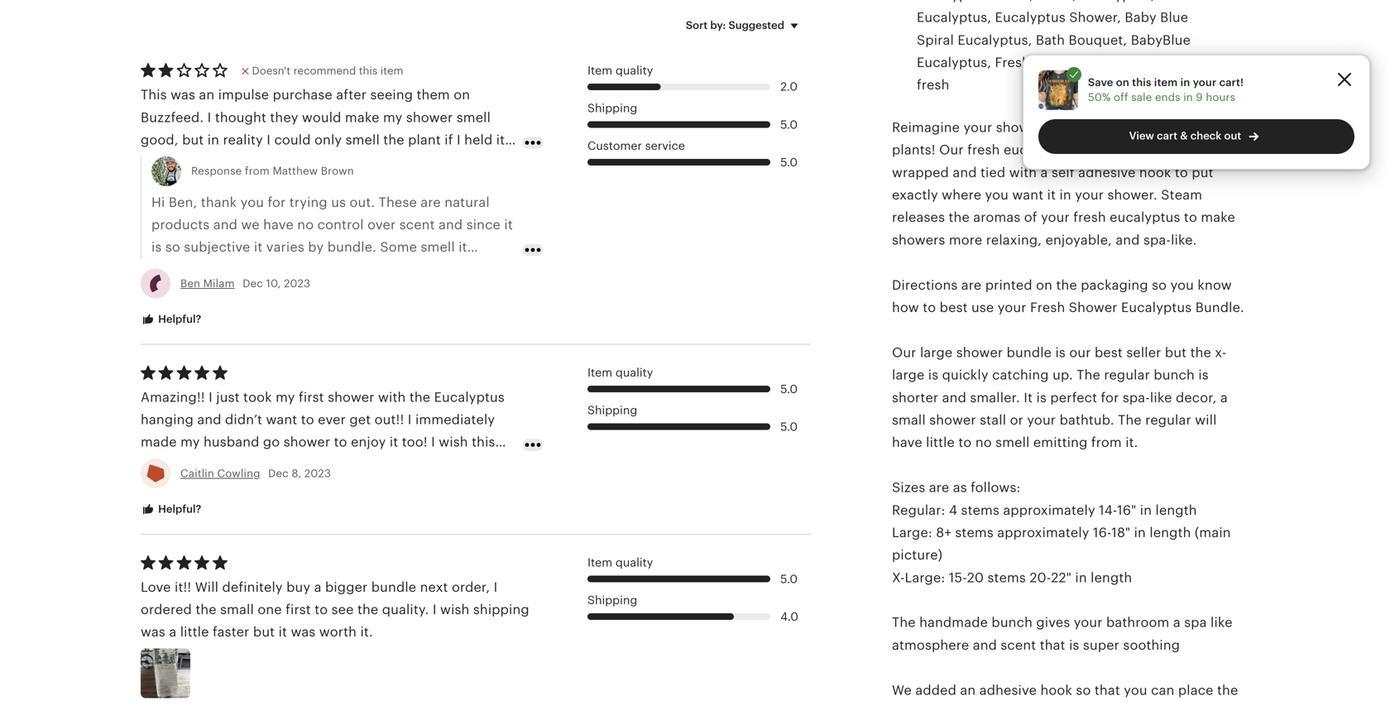 Task type: describe. For each thing, give the bounding box(es) containing it.
our inside reimagine your showers with our eucalyptus shower plants! our fresh eucalyptus shower bundle comes cut, wrapped and tied with a self adhesive hook to put exactly where you want it in your shower. steam releases the aromas of your fresh eucalyptus to make showers more relaxing, enjoyable, and spa-like.
[[940, 142, 964, 157]]

1 vertical spatial large
[[892, 368, 925, 382]]

our inside our large shower bundle is our best seller but the x- large is quickly catching up. the regular bunch is shorter and smaller. it is perfect for spa-like decor, a small shower stall or your bathtub. the regular will have little to no smell emitting from it.
[[892, 345, 917, 360]]

as
[[953, 480, 967, 495]]

2023 for 5.0
[[304, 467, 331, 479]]

is inside the handmade bunch gives your bathroom a spa like atmosphere and scent that is super soothing
[[1069, 638, 1080, 653]]

sort by: suggested button
[[674, 8, 817, 43]]

one
[[258, 602, 282, 617]]

dec for 5.0
[[268, 467, 289, 479]]

view cart & check out link
[[1039, 119, 1355, 154]]

eucalyptus inside "amazing!! i just took my first shower with the eucalyptus hanging and didn't want to ever get out!! i immediately made my husband go shower to enjoy it too! i wish this lasted forever! it's very fragrant and pretty, was a very relaxing vibe."
[[434, 390, 505, 405]]

1 5.0 from the top
[[781, 118, 798, 131]]

3 item quality from the top
[[588, 556, 653, 569]]

recommend
[[293, 64, 356, 77]]

and down shower.
[[1116, 233, 1140, 247]]

18"
[[1112, 525, 1131, 540]]

and up where
[[953, 165, 977, 180]]

save
[[1088, 76, 1114, 88]]

lasted
[[141, 457, 180, 472]]

15-
[[949, 570, 967, 585]]

to up like.
[[1184, 210, 1198, 225]]

or
[[1010, 413, 1024, 427]]

5 5.0 from the top
[[781, 572, 798, 585]]

up.
[[1053, 368, 1073, 382]]

we
[[892, 683, 912, 698]]

a inside the handmade bunch gives your bathroom a spa like atmosphere and scent that is super soothing
[[1174, 615, 1181, 630]]

you for the
[[1124, 683, 1148, 698]]

put
[[1192, 165, 1214, 180]]

the right the see
[[358, 602, 379, 617]]

20-
[[1030, 570, 1051, 585]]

to left ever
[[301, 412, 314, 427]]

response from matthew brown
[[191, 165, 354, 177]]

directions
[[892, 278, 958, 292]]

shower down 50%
[[1078, 142, 1125, 157]]

customer
[[588, 139, 642, 152]]

1 vertical spatial fresh
[[1074, 210, 1106, 225]]

didn't
[[225, 412, 262, 427]]

quality.
[[382, 602, 429, 617]]

a down the ordered
[[169, 625, 177, 640]]

ordered
[[141, 602, 192, 617]]

to left the put
[[1175, 165, 1189, 180]]

2 vertical spatial eucalyptus
[[1110, 210, 1181, 225]]

so inside directions are printed on the packaging so you know how to best use your fresh shower eucalyptus bundle.
[[1152, 278, 1167, 292]]

shower up comes
[[1184, 120, 1231, 135]]

your left shower.
[[1075, 187, 1104, 202]]

are for sizes
[[929, 480, 950, 495]]

you inside reimagine your showers with our eucalyptus shower plants! our fresh eucalyptus shower bundle comes cut, wrapped and tied with a self adhesive hook to put exactly where you want it in your shower. steam releases the aromas of your fresh eucalyptus to make showers more relaxing, enjoyable, and spa-like.
[[985, 187, 1009, 202]]

16-
[[1093, 525, 1112, 540]]

the handmade bunch gives your bathroom a spa like atmosphere and scent that is super soothing
[[892, 615, 1233, 653]]

quality for caitlin cowling dec 8, 2023
[[616, 366, 653, 379]]

helpful? button for 2.0
[[128, 304, 214, 335]]

was inside "amazing!! i just took my first shower with the eucalyptus hanging and didn't want to ever get out!! i immediately made my husband go shower to enjoy it too! i wish this lasted forever! it's very fragrant and pretty, was a very relaxing vibe."
[[419, 457, 444, 472]]

2 5.0 from the top
[[781, 155, 798, 169]]

know
[[1198, 278, 1232, 292]]

4.0
[[781, 610, 799, 623]]

made
[[141, 435, 177, 450]]

our inside reimagine your showers with our eucalyptus shower plants! our fresh eucalyptus shower bundle comes cut, wrapped and tied with a self adhesive hook to put exactly where you want it in your shower. steam releases the aromas of your fresh eucalyptus to make showers more relaxing, enjoyable, and spa-like.
[[1085, 120, 1106, 135]]

cowling
[[217, 467, 260, 479]]

this for recommend
[[359, 64, 378, 77]]

are for directions
[[962, 278, 982, 292]]

amazing!! i just took my first shower with the eucalyptus hanging and didn't want to ever get out!! i immediately made my husband go shower to enjoy it too! i wish this lasted forever! it's very fragrant and pretty, was a very relaxing vibe.
[[141, 390, 505, 495]]

reimagine your showers with our eucalyptus shower plants! our fresh eucalyptus shower bundle comes cut, wrapped and tied with a self adhesive hook to put exactly where you want it in your shower. steam releases the aromas of your fresh eucalyptus to make showers more relaxing, enjoyable, and spa-like.
[[892, 120, 1249, 247]]

caitlin cowling dec 8, 2023
[[180, 467, 331, 479]]

helpful? button for 5.0
[[128, 494, 214, 525]]

customer service
[[588, 139, 685, 152]]

this inside "amazing!! i just took my first shower with the eucalyptus hanging and didn't want to ever get out!! i immediately made my husband go shower to enjoy it too! i wish this lasted forever! it's very fragrant and pretty, was a very relaxing vibe."
[[472, 435, 495, 450]]

bunch inside the handmade bunch gives your bathroom a spa like atmosphere and scent that is super soothing
[[992, 615, 1033, 630]]

packaging
[[1081, 278, 1149, 292]]

shower up quickly
[[957, 345, 1003, 360]]

decor,
[[1176, 390, 1217, 405]]

ben milam link
[[180, 277, 235, 290]]

22"
[[1051, 570, 1072, 585]]

view details of this review photo by enrica machado image
[[141, 648, 190, 698]]

sort by: suggested
[[686, 19, 785, 31]]

1 vertical spatial stems
[[956, 525, 994, 540]]

with inside "amazing!! i just took my first shower with the eucalyptus hanging and didn't want to ever get out!! i immediately made my husband go shower to enjoy it too! i wish this lasted forever! it's very fragrant and pretty, was a very relaxing vibe."
[[378, 390, 406, 405]]

1 vertical spatial large:
[[905, 570, 946, 585]]

1 vertical spatial approximately
[[998, 525, 1090, 540]]

your inside directions are printed on the packaging so you know how to best use your fresh shower eucalyptus bundle.
[[998, 300, 1027, 315]]

spa- inside our large shower bundle is our best seller but the x- large is quickly catching up. the regular bunch is shorter and smaller. it is perfect for spa-like decor, a small shower stall or your bathtub. the regular will have little to no smell emitting from it.
[[1123, 390, 1150, 405]]

shipping
[[473, 602, 530, 617]]

bunch inside our large shower bundle is our best seller but the x- large is quickly catching up. the regular bunch is shorter and smaller. it is perfect for spa-like decor, a small shower stall or your bathtub. the regular will have little to no smell emitting from it.
[[1154, 368, 1195, 382]]

1 vertical spatial length
[[1150, 525, 1192, 540]]

immediately
[[415, 412, 495, 427]]

8,
[[292, 467, 301, 479]]

super
[[1083, 638, 1120, 653]]

it inside love it!! will definitely buy a bigger bundle next order, i ordered the small one first to see the quality. i wish shipping was a little faster but it was worth it.
[[279, 625, 287, 640]]

next
[[420, 580, 448, 595]]

0 vertical spatial large:
[[892, 525, 933, 540]]

and down the just
[[197, 412, 222, 427]]

can
[[1151, 683, 1175, 698]]

0 vertical spatial from
[[245, 165, 270, 177]]

make
[[1201, 210, 1236, 225]]

enjoyable,
[[1046, 233, 1112, 247]]

catching
[[992, 368, 1049, 382]]

the inside the handmade bunch gives your bathroom a spa like atmosphere and scent that is super soothing
[[892, 615, 916, 630]]

wish inside "amazing!! i just took my first shower with the eucalyptus hanging and didn't want to ever get out!! i immediately made my husband go shower to enjoy it too! i wish this lasted forever! it's very fragrant and pretty, was a very relaxing vibe."
[[439, 435, 468, 450]]

the down will
[[196, 602, 217, 617]]

the inside our large shower bundle is our best seller but the x- large is quickly catching up. the regular bunch is shorter and smaller. it is perfect for spa-like decor, a small shower stall or your bathtub. the regular will have little to no smell emitting from it.
[[1191, 345, 1212, 360]]

a right buy
[[314, 580, 322, 595]]

item for on
[[1155, 76, 1178, 88]]

quality for ben milam dec 10, 2023
[[616, 64, 653, 77]]

shower up fragrant
[[284, 435, 330, 450]]

1 horizontal spatial my
[[276, 390, 295, 405]]

to down ever
[[334, 435, 347, 450]]

10,
[[266, 277, 281, 290]]

the inside we added an adhesive hook so that you can place the
[[1218, 683, 1239, 698]]

hanging
[[141, 412, 194, 427]]

view cart & check out
[[1129, 130, 1242, 142]]

&
[[1180, 130, 1188, 142]]

scent
[[1001, 638, 1037, 653]]

dec for 2.0
[[243, 277, 263, 290]]

relaxing
[[141, 480, 192, 495]]

worth
[[319, 625, 357, 640]]

plants!
[[892, 142, 936, 157]]

but inside love it!! will definitely buy a bigger bundle next order, i ordered the small one first to see the quality. i wish shipping was a little faster but it was worth it.
[[253, 625, 275, 640]]

like.
[[1171, 233, 1197, 247]]

1 vertical spatial regular
[[1146, 413, 1192, 427]]

on inside save on this item in your cart! 50% off sale ends in 9 hours
[[1116, 76, 1130, 88]]

doesn't recommend this item
[[252, 64, 404, 77]]

shower up no
[[930, 413, 976, 427]]

an
[[960, 683, 976, 698]]

steam
[[1162, 187, 1203, 202]]

2023 for 2.0
[[284, 277, 311, 290]]

too!
[[402, 435, 428, 450]]

1 horizontal spatial was
[[291, 625, 316, 640]]

ben
[[180, 277, 200, 290]]

i right out!!
[[408, 412, 412, 427]]

3 item from the top
[[588, 556, 613, 569]]

more
[[949, 233, 983, 247]]

hours
[[1206, 91, 1236, 104]]

love
[[141, 580, 171, 595]]

it's
[[237, 457, 255, 472]]

so inside we added an adhesive hook so that you can place the
[[1076, 683, 1091, 698]]

to inside love it!! will definitely buy a bigger bundle next order, i ordered the small one first to see the quality. i wish shipping was a little faster but it was worth it.
[[315, 602, 328, 617]]

ben milam dec 10, 2023
[[180, 277, 311, 290]]

will
[[195, 580, 219, 595]]

best inside directions are printed on the packaging so you know how to best use your fresh shower eucalyptus bundle.
[[940, 300, 968, 315]]

2 very from the left
[[459, 457, 486, 472]]

0 vertical spatial approximately
[[1004, 503, 1096, 518]]

0 vertical spatial length
[[1156, 503, 1197, 518]]

vibe.
[[196, 480, 228, 495]]

response
[[191, 165, 242, 177]]

gives
[[1037, 615, 1071, 630]]

regular:
[[892, 503, 946, 518]]

your right of
[[1041, 210, 1070, 225]]

view
[[1129, 130, 1155, 142]]

i down next
[[433, 602, 437, 617]]

2 vertical spatial stems
[[988, 570, 1026, 585]]

16"
[[1118, 503, 1137, 518]]

a inside our large shower bundle is our best seller but the x- large is quickly catching up. the regular bunch is shorter and smaller. it is perfect for spa-like decor, a small shower stall or your bathtub. the regular will have little to no smell emitting from it.
[[1221, 390, 1228, 405]]

50%
[[1088, 91, 1111, 104]]

wish inside love it!! will definitely buy a bigger bundle next order, i ordered the small one first to see the quality. i wish shipping was a little faster but it was worth it.
[[440, 602, 470, 617]]

printed
[[986, 278, 1033, 292]]

your inside the handmade bunch gives your bathroom a spa like atmosphere and scent that is super soothing
[[1074, 615, 1103, 630]]

2 vertical spatial length
[[1091, 570, 1133, 585]]

item for recommend
[[381, 64, 404, 77]]

0 vertical spatial stems
[[961, 503, 1000, 518]]

first inside "amazing!! i just took my first shower with the eucalyptus hanging and didn't want to ever get out!! i immediately made my husband go shower to enjoy it too! i wish this lasted forever! it's very fragrant and pretty, was a very relaxing vibe."
[[299, 390, 324, 405]]

pretty,
[[374, 457, 415, 472]]

hook inside we added an adhesive hook so that you can place the
[[1041, 683, 1073, 698]]

caitlin cowling link
[[180, 467, 260, 479]]

by:
[[710, 19, 726, 31]]

will
[[1195, 413, 1217, 427]]

buy
[[287, 580, 311, 595]]

spa- inside reimagine your showers with our eucalyptus shower plants! our fresh eucalyptus shower bundle comes cut, wrapped and tied with a self adhesive hook to put exactly where you want it in your shower. steam releases the aromas of your fresh eucalyptus to make showers more relaxing, enjoyable, and spa-like.
[[1144, 233, 1171, 247]]

perfect
[[1051, 390, 1098, 405]]

1 vertical spatial showers
[[892, 233, 946, 247]]

(main
[[1195, 525, 1231, 540]]

is up shorter
[[929, 368, 939, 382]]



Task type: vqa. For each thing, say whether or not it's contained in the screenshot.


Task type: locate. For each thing, give the bounding box(es) containing it.
0 vertical spatial bundle
[[1129, 142, 1174, 157]]

your up 9
[[1193, 76, 1217, 88]]

we added an adhesive hook so that you can place the
[[892, 683, 1239, 701]]

1 vertical spatial best
[[1095, 345, 1123, 360]]

length up (main
[[1156, 503, 1197, 518]]

sale
[[1132, 91, 1152, 104]]

our down how
[[892, 345, 917, 360]]

0 horizontal spatial very
[[259, 457, 286, 472]]

0 vertical spatial fresh
[[968, 142, 1000, 157]]

out
[[1225, 130, 1242, 142]]

it inside reimagine your showers with our eucalyptus shower plants! our fresh eucalyptus shower bundle comes cut, wrapped and tied with a self adhesive hook to put exactly where you want it in your shower. steam releases the aromas of your fresh eucalyptus to make showers more relaxing, enjoyable, and spa-like.
[[1048, 187, 1056, 202]]

1 vertical spatial want
[[266, 412, 297, 427]]

0 vertical spatial shipping
[[588, 101, 638, 115]]

a down immediately
[[448, 457, 455, 472]]

0 horizontal spatial little
[[180, 625, 209, 640]]

is up the up.
[[1056, 345, 1066, 360]]

1 horizontal spatial but
[[1165, 345, 1187, 360]]

0 horizontal spatial dec
[[243, 277, 263, 290]]

with right tied at top
[[1010, 165, 1037, 180]]

1 vertical spatial it.
[[360, 625, 373, 640]]

the inside directions are printed on the packaging so you know how to best use your fresh shower eucalyptus bundle.
[[1057, 278, 1078, 292]]

doesn't
[[252, 64, 291, 77]]

helpful? for 5.0
[[156, 503, 201, 515]]

like inside the handmade bunch gives your bathroom a spa like atmosphere and scent that is super soothing
[[1211, 615, 1233, 630]]

you up "aromas"
[[985, 187, 1009, 202]]

dec left 10,
[[243, 277, 263, 290]]

took
[[243, 390, 272, 405]]

1 vertical spatial item quality
[[588, 366, 653, 379]]

like right spa
[[1211, 615, 1233, 630]]

want inside "amazing!! i just took my first shower with the eucalyptus hanging and didn't want to ever get out!! i immediately made my husband go shower to enjoy it too! i wish this lasted forever! it's very fragrant and pretty, was a very relaxing vibe."
[[266, 412, 297, 427]]

hook up shower.
[[1140, 165, 1172, 180]]

little inside our large shower bundle is our best seller but the x- large is quickly catching up. the regular bunch is shorter and smaller. it is perfect for spa-like decor, a small shower stall or your bathtub. the regular will have little to no smell emitting from it.
[[926, 435, 955, 450]]

2023
[[284, 277, 311, 290], [304, 467, 331, 479]]

0 horizontal spatial bunch
[[992, 615, 1033, 630]]

to inside directions are printed on the packaging so you know how to best use your fresh shower eucalyptus bundle.
[[923, 300, 936, 315]]

2 helpful? from the top
[[156, 503, 201, 515]]

0 vertical spatial the
[[1077, 368, 1101, 382]]

0 vertical spatial regular
[[1104, 368, 1151, 382]]

regular down seller
[[1104, 368, 1151, 382]]

0 vertical spatial our
[[1085, 120, 1106, 135]]

are inside sizes are as follows: regular: 4 stems approximately 14-16" in length large: 8+ stems approximately 16-18" in length (main picture) x-large: 15-20 stems 20-22" in length
[[929, 480, 950, 495]]

showers down releases
[[892, 233, 946, 247]]

0 horizontal spatial from
[[245, 165, 270, 177]]

2 horizontal spatial you
[[1171, 278, 1194, 292]]

wish
[[439, 435, 468, 450], [440, 602, 470, 617]]

0 vertical spatial you
[[985, 187, 1009, 202]]

2 horizontal spatial the
[[1118, 413, 1142, 427]]

item for caitlin cowling dec 8, 2023
[[588, 366, 613, 379]]

1 horizontal spatial small
[[892, 413, 926, 427]]

length left (main
[[1150, 525, 1192, 540]]

1 vertical spatial helpful? button
[[128, 494, 214, 525]]

2 quality from the top
[[616, 366, 653, 379]]

best left "use"
[[940, 300, 968, 315]]

0 vertical spatial little
[[926, 435, 955, 450]]

best
[[940, 300, 968, 315], [1095, 345, 1123, 360]]

definitely
[[222, 580, 283, 595]]

hook
[[1140, 165, 1172, 180], [1041, 683, 1073, 698]]

large up quickly
[[920, 345, 953, 360]]

a left self
[[1041, 165, 1048, 180]]

the up immediately
[[410, 390, 431, 405]]

fragrant
[[290, 457, 342, 472]]

is right it
[[1037, 390, 1047, 405]]

approximately
[[1004, 503, 1096, 518], [998, 525, 1090, 540]]

showers up tied at top
[[996, 120, 1050, 135]]

little down the ordered
[[180, 625, 209, 640]]

1 vertical spatial but
[[253, 625, 275, 640]]

bundle inside love it!! will definitely buy a bigger bundle next order, i ordered the small one first to see the quality. i wish shipping was a little faster but it was worth it.
[[371, 580, 417, 595]]

bunch
[[1154, 368, 1195, 382], [992, 615, 1033, 630]]

self
[[1052, 165, 1075, 180]]

it left too!
[[390, 435, 398, 450]]

1 quality from the top
[[616, 64, 653, 77]]

1 vertical spatial hook
[[1041, 683, 1073, 698]]

item inside save on this item in your cart! 50% off sale ends in 9 hours
[[1155, 76, 1178, 88]]

item for ben milam dec 10, 2023
[[588, 64, 613, 77]]

that down super
[[1095, 683, 1121, 698]]

5.0
[[781, 118, 798, 131], [781, 155, 798, 169], [781, 382, 798, 395], [781, 420, 798, 433], [781, 572, 798, 585]]

0 vertical spatial small
[[892, 413, 926, 427]]

from down bathtub.
[[1092, 435, 1122, 450]]

1 horizontal spatial like
[[1211, 615, 1233, 630]]

0 vertical spatial are
[[962, 278, 982, 292]]

caitlin
[[180, 467, 214, 479]]

1 horizontal spatial on
[[1116, 76, 1130, 88]]

sizes
[[892, 480, 926, 495]]

0 vertical spatial so
[[1152, 278, 1167, 292]]

1 horizontal spatial best
[[1095, 345, 1123, 360]]

large: down picture)
[[905, 570, 946, 585]]

ends
[[1155, 91, 1181, 104]]

stems right 8+
[[956, 525, 994, 540]]

eucalyptus inside directions are printed on the packaging so you know how to best use your fresh shower eucalyptus bundle.
[[1122, 300, 1192, 315]]

1 horizontal spatial dec
[[268, 467, 289, 479]]

0 horizontal spatial showers
[[892, 233, 946, 247]]

14-
[[1099, 503, 1118, 518]]

shower
[[1069, 300, 1118, 315]]

your inside save on this item in your cart! 50% off sale ends in 9 hours
[[1193, 76, 1217, 88]]

small inside our large shower bundle is our best seller but the x- large is quickly catching up. the regular bunch is shorter and smaller. it is perfect for spa-like decor, a small shower stall or your bathtub. the regular will have little to no smell emitting from it.
[[892, 413, 926, 427]]

1 vertical spatial like
[[1211, 615, 1233, 630]]

0 horizontal spatial our
[[892, 345, 917, 360]]

your right or at bottom right
[[1027, 413, 1056, 427]]

like left decor,
[[1150, 390, 1172, 405]]

item up ends
[[1155, 76, 1178, 88]]

2 shipping from the top
[[588, 404, 638, 417]]

0 vertical spatial item
[[588, 64, 613, 77]]

the inside reimagine your showers with our eucalyptus shower plants! our fresh eucalyptus shower bundle comes cut, wrapped and tied with a self adhesive hook to put exactly where you want it in your shower. steam releases the aromas of your fresh eucalyptus to make showers more relaxing, enjoyable, and spa-like.
[[949, 210, 970, 225]]

1 vertical spatial quality
[[616, 366, 653, 379]]

to left no
[[959, 435, 972, 450]]

but
[[1165, 345, 1187, 360], [253, 625, 275, 640]]

1 vertical spatial our
[[1070, 345, 1091, 360]]

is up decor,
[[1199, 368, 1209, 382]]

smell
[[996, 435, 1030, 450]]

1 vertical spatial shipping
[[588, 404, 638, 417]]

spa- right for on the right bottom of the page
[[1123, 390, 1150, 405]]

our up the up.
[[1070, 345, 1091, 360]]

bigger
[[325, 580, 368, 595]]

and down quickly
[[942, 390, 967, 405]]

2 item quality from the top
[[588, 366, 653, 379]]

that inside the handmade bunch gives your bathroom a spa like atmosphere and scent that is super soothing
[[1040, 638, 1066, 653]]

0 horizontal spatial adhesive
[[980, 683, 1037, 698]]

best left seller
[[1095, 345, 1123, 360]]

was down too!
[[419, 457, 444, 472]]

it. inside our large shower bundle is our best seller but the x- large is quickly catching up. the regular bunch is shorter and smaller. it is perfect for spa-like decor, a small shower stall or your bathtub. the regular will have little to no smell emitting from it.
[[1126, 435, 1139, 450]]

1 item from the top
[[588, 64, 613, 77]]

place
[[1179, 683, 1214, 698]]

the
[[949, 210, 970, 225], [1057, 278, 1078, 292], [1191, 345, 1212, 360], [410, 390, 431, 405], [196, 602, 217, 617], [358, 602, 379, 617], [1218, 683, 1239, 698]]

0 vertical spatial with
[[1053, 120, 1081, 135]]

the left x-
[[1191, 345, 1212, 360]]

so right packaging
[[1152, 278, 1167, 292]]

1 vertical spatial eucalyptus
[[1004, 142, 1075, 157]]

adhesive inside reimagine your showers with our eucalyptus shower plants! our fresh eucalyptus shower bundle comes cut, wrapped and tied with a self adhesive hook to put exactly where you want it in your shower. steam releases the aromas of your fresh eucalyptus to make showers more relaxing, enjoyable, and spa-like.
[[1079, 165, 1136, 180]]

2 vertical spatial bundle
[[371, 580, 417, 595]]

length
[[1156, 503, 1197, 518], [1150, 525, 1192, 540], [1091, 570, 1133, 585]]

0 horizontal spatial but
[[253, 625, 275, 640]]

eucalyptus down sale
[[1110, 120, 1181, 135]]

amazing!!
[[141, 390, 205, 405]]

faster
[[213, 625, 250, 640]]

0 horizontal spatial with
[[378, 390, 406, 405]]

shorter
[[892, 390, 939, 405]]

ever
[[318, 412, 346, 427]]

spa- down steam
[[1144, 233, 1171, 247]]

are inside directions are printed on the packaging so you know how to best use your fresh shower eucalyptus bundle.
[[962, 278, 982, 292]]

0 vertical spatial our
[[940, 142, 964, 157]]

shipping
[[588, 101, 638, 115], [588, 404, 638, 417], [588, 594, 638, 607]]

bundle inside our large shower bundle is our best seller but the x- large is quickly catching up. the regular bunch is shorter and smaller. it is perfect for spa-like decor, a small shower stall or your bathtub. the regular will have little to no smell emitting from it.
[[1007, 345, 1052, 360]]

to down directions at the right top of the page
[[923, 300, 936, 315]]

the up atmosphere
[[892, 615, 916, 630]]

get
[[350, 412, 371, 427]]

fresh up enjoyable, at the top right of page
[[1074, 210, 1106, 225]]

1 horizontal spatial bunch
[[1154, 368, 1195, 382]]

want inside reimagine your showers with our eucalyptus shower plants! our fresh eucalyptus shower bundle comes cut, wrapped and tied with a self adhesive hook to put exactly where you want it in your shower. steam releases the aromas of your fresh eucalyptus to make showers more relaxing, enjoyable, and spa-like.
[[1013, 187, 1044, 202]]

the inside "amazing!! i just took my first shower with the eucalyptus hanging and didn't want to ever get out!! i immediately made my husband go shower to enjoy it too! i wish this lasted forever! it's very fragrant and pretty, was a very relaxing vibe."
[[410, 390, 431, 405]]

stall
[[980, 413, 1007, 427]]

1 item quality from the top
[[588, 64, 653, 77]]

0 horizontal spatial my
[[181, 435, 200, 450]]

item quality for ben milam dec 10, 2023
[[588, 64, 653, 77]]

love it!! will definitely buy a bigger bundle next order, i ordered the small one first to see the quality. i wish shipping was a little faster but it was worth it.
[[141, 580, 530, 640]]

our
[[940, 142, 964, 157], [892, 345, 917, 360]]

hook down the handmade bunch gives your bathroom a spa like atmosphere and scent that is super soothing
[[1041, 683, 1073, 698]]

0 vertical spatial dec
[[243, 277, 263, 290]]

the down where
[[949, 210, 970, 225]]

follows:
[[971, 480, 1021, 495]]

x-
[[1215, 345, 1227, 360]]

helpful? button down the ben
[[128, 304, 214, 335]]

0 vertical spatial want
[[1013, 187, 1044, 202]]

0 vertical spatial helpful? button
[[128, 304, 214, 335]]

1 horizontal spatial showers
[[996, 120, 1050, 135]]

and inside our large shower bundle is our best seller but the x- large is quickly catching up. the regular bunch is shorter and smaller. it is perfect for spa-like decor, a small shower stall or your bathtub. the regular will have little to no smell emitting from it.
[[942, 390, 967, 405]]

bundle down the view
[[1129, 142, 1174, 157]]

2 helpful? button from the top
[[128, 494, 214, 525]]

a inside reimagine your showers with our eucalyptus shower plants! our fresh eucalyptus shower bundle comes cut, wrapped and tied with a self adhesive hook to put exactly where you want it in your shower. steam releases the aromas of your fresh eucalyptus to make showers more relaxing, enjoyable, and spa-like.
[[1041, 165, 1048, 180]]

your inside our large shower bundle is our best seller but the x- large is quickly catching up. the regular bunch is shorter and smaller. it is perfect for spa-like decor, a small shower stall or your bathtub. the regular will have little to no smell emitting from it.
[[1027, 413, 1056, 427]]

like inside our large shower bundle is our best seller but the x- large is quickly catching up. the regular bunch is shorter and smaller. it is perfect for spa-like decor, a small shower stall or your bathtub. the regular will have little to no smell emitting from it.
[[1150, 390, 1172, 405]]

3 shipping from the top
[[588, 594, 638, 607]]

2 horizontal spatial bundle
[[1129, 142, 1174, 157]]

i
[[209, 390, 213, 405], [408, 412, 412, 427], [431, 435, 435, 450], [494, 580, 498, 595], [433, 602, 437, 617]]

your up super
[[1074, 615, 1103, 630]]

small up faster
[[220, 602, 254, 617]]

that inside we added an adhesive hook so that you can place the
[[1095, 683, 1121, 698]]

and inside the handmade bunch gives your bathroom a spa like atmosphere and scent that is super soothing
[[973, 638, 997, 653]]

want up go
[[266, 412, 297, 427]]

0 horizontal spatial was
[[141, 625, 165, 640]]

fresh
[[1030, 300, 1066, 315]]

you inside directions are printed on the packaging so you know how to best use your fresh shower eucalyptus bundle.
[[1171, 278, 1194, 292]]

wish down the order,
[[440, 602, 470, 617]]

1 horizontal spatial item
[[1155, 76, 1178, 88]]

our down 50%
[[1085, 120, 1106, 135]]

large: up picture)
[[892, 525, 933, 540]]

0 horizontal spatial eucalyptus
[[434, 390, 505, 405]]

atmosphere
[[892, 638, 969, 653]]

1 horizontal spatial with
[[1010, 165, 1037, 180]]

this right recommend
[[359, 64, 378, 77]]

your up tied at top
[[964, 120, 993, 135]]

0 horizontal spatial this
[[359, 64, 378, 77]]

little inside love it!! will definitely buy a bigger bundle next order, i ordered the small one first to see the quality. i wish shipping was a little faster but it was worth it.
[[180, 625, 209, 640]]

husband
[[204, 435, 259, 450]]

this for on
[[1133, 76, 1152, 88]]

0 vertical spatial showers
[[996, 120, 1050, 135]]

it down one
[[279, 625, 287, 640]]

it. inside love it!! will definitely buy a bigger bundle next order, i ordered the small one first to see the quality. i wish shipping was a little faster but it was worth it.
[[360, 625, 373, 640]]

cart
[[1157, 130, 1178, 142]]

wish down immediately
[[439, 435, 468, 450]]

bunch up the scent
[[992, 615, 1033, 630]]

item quality for caitlin cowling dec 8, 2023
[[588, 366, 653, 379]]

i left the just
[[209, 390, 213, 405]]

large:
[[892, 525, 933, 540], [905, 570, 946, 585]]

3 5.0 from the top
[[781, 382, 798, 395]]

go
[[263, 435, 280, 450]]

i up 'shipping'
[[494, 580, 498, 595]]

bundle up catching
[[1007, 345, 1052, 360]]

shipping for caitlin cowling dec 8, 2023
[[588, 404, 638, 417]]

service
[[645, 139, 685, 152]]

0 horizontal spatial so
[[1076, 683, 1091, 698]]

regular down decor,
[[1146, 413, 1192, 427]]

so down super
[[1076, 683, 1091, 698]]

bathroom
[[1107, 615, 1170, 630]]

releases
[[892, 210, 945, 225]]

2 item from the top
[[588, 366, 613, 379]]

1 horizontal spatial it.
[[1126, 435, 1139, 450]]

1 vertical spatial adhesive
[[980, 683, 1037, 698]]

0 vertical spatial spa-
[[1144, 233, 1171, 247]]

directions are printed on the packaging so you know how to best use your fresh shower eucalyptus bundle.
[[892, 278, 1245, 315]]

0 horizontal spatial want
[[266, 412, 297, 427]]

1 horizontal spatial so
[[1152, 278, 1167, 292]]

bundle inside reimagine your showers with our eucalyptus shower plants! our fresh eucalyptus shower bundle comes cut, wrapped and tied with a self adhesive hook to put exactly where you want it in your shower. steam releases the aromas of your fresh eucalyptus to make showers more relaxing, enjoyable, and spa-like.
[[1129, 142, 1174, 157]]

just
[[216, 390, 240, 405]]

with up self
[[1053, 120, 1081, 135]]

1 horizontal spatial you
[[1124, 683, 1148, 698]]

reimagine
[[892, 120, 960, 135]]

to inside our large shower bundle is our best seller but the x- large is quickly catching up. the regular bunch is shorter and smaller. it is perfect for spa-like decor, a small shower stall or your bathtub. the regular will have little to no smell emitting from it.
[[959, 435, 972, 450]]

1 horizontal spatial from
[[1092, 435, 1122, 450]]

aromas
[[974, 210, 1021, 225]]

small inside love it!! will definitely buy a bigger bundle next order, i ordered the small one first to see the quality. i wish shipping was a little faster but it was worth it.
[[220, 602, 254, 617]]

relaxing,
[[986, 233, 1042, 247]]

helpful? down relaxing
[[156, 503, 201, 515]]

1 vertical spatial first
[[286, 602, 311, 617]]

small
[[892, 413, 926, 427], [220, 602, 254, 617]]

1 horizontal spatial want
[[1013, 187, 1044, 202]]

it. right worth
[[360, 625, 373, 640]]

was left worth
[[291, 625, 316, 640]]

0 vertical spatial adhesive
[[1079, 165, 1136, 180]]

1 helpful? button from the top
[[128, 304, 214, 335]]

on inside directions are printed on the packaging so you know how to best use your fresh shower eucalyptus bundle.
[[1036, 278, 1053, 292]]

approximately up 20-
[[998, 525, 1090, 540]]

check
[[1191, 130, 1222, 142]]

stems right 20
[[988, 570, 1026, 585]]

1 shipping from the top
[[588, 101, 638, 115]]

1 vertical spatial spa-
[[1123, 390, 1150, 405]]

are
[[962, 278, 982, 292], [929, 480, 950, 495]]

item right recommend
[[381, 64, 404, 77]]

helpful? for 2.0
[[156, 313, 201, 325]]

0 vertical spatial it
[[1048, 187, 1056, 202]]

best inside our large shower bundle is our best seller but the x- large is quickly catching up. the regular bunch is shorter and smaller. it is perfect for spa-like decor, a small shower stall or your bathtub. the regular will have little to no smell emitting from it.
[[1095, 345, 1123, 360]]

first up ever
[[299, 390, 324, 405]]

of
[[1025, 210, 1038, 225]]

1 very from the left
[[259, 457, 286, 472]]

1 vertical spatial item
[[588, 366, 613, 379]]

and left the scent
[[973, 638, 997, 653]]

1 helpful? from the top
[[156, 313, 201, 325]]

1 vertical spatial helpful?
[[156, 503, 201, 515]]

1 horizontal spatial eucalyptus
[[1122, 300, 1192, 315]]

1 horizontal spatial that
[[1095, 683, 1121, 698]]

1 horizontal spatial little
[[926, 435, 955, 450]]

it inside "amazing!! i just took my first shower with the eucalyptus hanging and didn't want to ever get out!! i immediately made my husband go shower to enjoy it too! i wish this lasted forever! it's very fragrant and pretty, was a very relaxing vibe."
[[390, 435, 398, 450]]

with up out!!
[[378, 390, 406, 405]]

1 horizontal spatial this
[[472, 435, 495, 450]]

hook inside reimagine your showers with our eucalyptus shower plants! our fresh eucalyptus shower bundle comes cut, wrapped and tied with a self adhesive hook to put exactly where you want it in your shower. steam releases the aromas of your fresh eucalyptus to make showers more relaxing, enjoyable, and spa-like.
[[1140, 165, 1172, 180]]

length down 16-
[[1091, 570, 1133, 585]]

i right too!
[[431, 435, 435, 450]]

to left the see
[[315, 602, 328, 617]]

a inside "amazing!! i just took my first shower with the eucalyptus hanging and didn't want to ever get out!! i immediately made my husband go shower to enjoy it too! i wish this lasted forever! it's very fragrant and pretty, was a very relaxing vibe."
[[448, 457, 455, 472]]

was down the ordered
[[141, 625, 165, 640]]

smaller.
[[970, 390, 1020, 405]]

my up forever!
[[181, 435, 200, 450]]

2 vertical spatial shipping
[[588, 594, 638, 607]]

2 horizontal spatial it
[[1048, 187, 1056, 202]]

first inside love it!! will definitely buy a bigger bundle next order, i ordered the small one first to see the quality. i wish shipping was a little faster but it was worth it.
[[286, 602, 311, 617]]

our
[[1085, 120, 1106, 135], [1070, 345, 1091, 360]]

so
[[1152, 278, 1167, 292], [1076, 683, 1091, 698]]

eucalyptus
[[1122, 300, 1192, 315], [434, 390, 505, 405]]

0 horizontal spatial it.
[[360, 625, 373, 640]]

approximately up 16-
[[1004, 503, 1096, 518]]

very down immediately
[[459, 457, 486, 472]]

the down for on the right bottom of the page
[[1118, 413, 1142, 427]]

a
[[1041, 165, 1048, 180], [1221, 390, 1228, 405], [448, 457, 455, 472], [314, 580, 322, 595], [1174, 615, 1181, 630], [169, 625, 177, 640]]

our inside our large shower bundle is our best seller but the x- large is quickly catching up. the regular bunch is shorter and smaller. it is perfect for spa-like decor, a small shower stall or your bathtub. the regular will have little to no smell emitting from it.
[[1070, 345, 1091, 360]]

want
[[1013, 187, 1044, 202], [266, 412, 297, 427]]

shower up get
[[328, 390, 375, 405]]

my
[[276, 390, 295, 405], [181, 435, 200, 450]]

you
[[985, 187, 1009, 202], [1171, 278, 1194, 292], [1124, 683, 1148, 698]]

for
[[1101, 390, 1119, 405]]

bundle up quality.
[[371, 580, 417, 595]]

the
[[1077, 368, 1101, 382], [1118, 413, 1142, 427], [892, 615, 916, 630]]

helpful?
[[156, 313, 201, 325], [156, 503, 201, 515]]

1 vertical spatial little
[[180, 625, 209, 640]]

save on this item in your cart! 50% off sale ends in 9 hours
[[1088, 76, 1244, 104]]

wrapped
[[892, 165, 949, 180]]

0 vertical spatial large
[[920, 345, 953, 360]]

2 horizontal spatial with
[[1053, 120, 1081, 135]]

spa
[[1185, 615, 1207, 630]]

0 horizontal spatial like
[[1150, 390, 1172, 405]]

0 vertical spatial it.
[[1126, 435, 1139, 450]]

no
[[976, 435, 992, 450]]

from inside our large shower bundle is our best seller but the x- large is quickly catching up. the regular bunch is shorter and smaller. it is perfect for spa-like decor, a small shower stall or your bathtub. the regular will have little to no smell emitting from it.
[[1092, 435, 1122, 450]]

helpful? down the ben
[[156, 313, 201, 325]]

4 5.0 from the top
[[781, 420, 798, 433]]

but inside our large shower bundle is our best seller but the x- large is quickly catching up. the regular bunch is shorter and smaller. it is perfect for spa-like decor, a small shower stall or your bathtub. the regular will have little to no smell emitting from it.
[[1165, 345, 1187, 360]]

you inside we added an adhesive hook so that you can place the
[[1124, 683, 1148, 698]]

in inside reimagine your showers with our eucalyptus shower plants! our fresh eucalyptus shower bundle comes cut, wrapped and tied with a self adhesive hook to put exactly where you want it in your shower. steam releases the aromas of your fresh eucalyptus to make showers more relaxing, enjoyable, and spa-like.
[[1060, 187, 1072, 202]]

and down the enjoy
[[346, 457, 370, 472]]

you left can at the bottom right of page
[[1124, 683, 1148, 698]]

helpful? button down caitlin on the bottom of the page
[[128, 494, 214, 525]]

1 vertical spatial so
[[1076, 683, 1091, 698]]

adhesive inside we added an adhesive hook so that you can place the
[[980, 683, 1037, 698]]

the up fresh
[[1057, 278, 1078, 292]]

are up "use"
[[962, 278, 982, 292]]

you for to
[[1171, 278, 1194, 292]]

bundle.
[[1196, 300, 1245, 315]]

emitting
[[1034, 435, 1088, 450]]

dec left "8,"
[[268, 467, 289, 479]]

eucalyptus
[[1110, 120, 1181, 135], [1004, 142, 1075, 157], [1110, 210, 1181, 225]]

0 vertical spatial eucalyptus
[[1110, 120, 1181, 135]]

it. up 16"
[[1126, 435, 1139, 450]]

shipping for ben milam dec 10, 2023
[[588, 101, 638, 115]]

from
[[245, 165, 270, 177], [1092, 435, 1122, 450]]

sizes are as follows: regular: 4 stems approximately 14-16" in length large: 8+ stems approximately 16-18" in length (main picture) x-large: 15-20 stems 20-22" in length
[[892, 480, 1231, 585]]

very down go
[[259, 457, 286, 472]]

shower.
[[1108, 187, 1158, 202]]

0 vertical spatial my
[[276, 390, 295, 405]]

and
[[953, 165, 977, 180], [1116, 233, 1140, 247], [942, 390, 967, 405], [197, 412, 222, 427], [346, 457, 370, 472], [973, 638, 997, 653]]

sort
[[686, 19, 708, 31]]

it down self
[[1048, 187, 1056, 202]]

2 vertical spatial it
[[279, 625, 287, 640]]

this inside save on this item in your cart! 50% off sale ends in 9 hours
[[1133, 76, 1152, 88]]

0 vertical spatial helpful?
[[156, 313, 201, 325]]

2 vertical spatial with
[[378, 390, 406, 405]]

but down one
[[253, 625, 275, 640]]

how
[[892, 300, 919, 315]]

order,
[[452, 580, 490, 595]]

3 quality from the top
[[616, 556, 653, 569]]

0 horizontal spatial fresh
[[968, 142, 1000, 157]]



